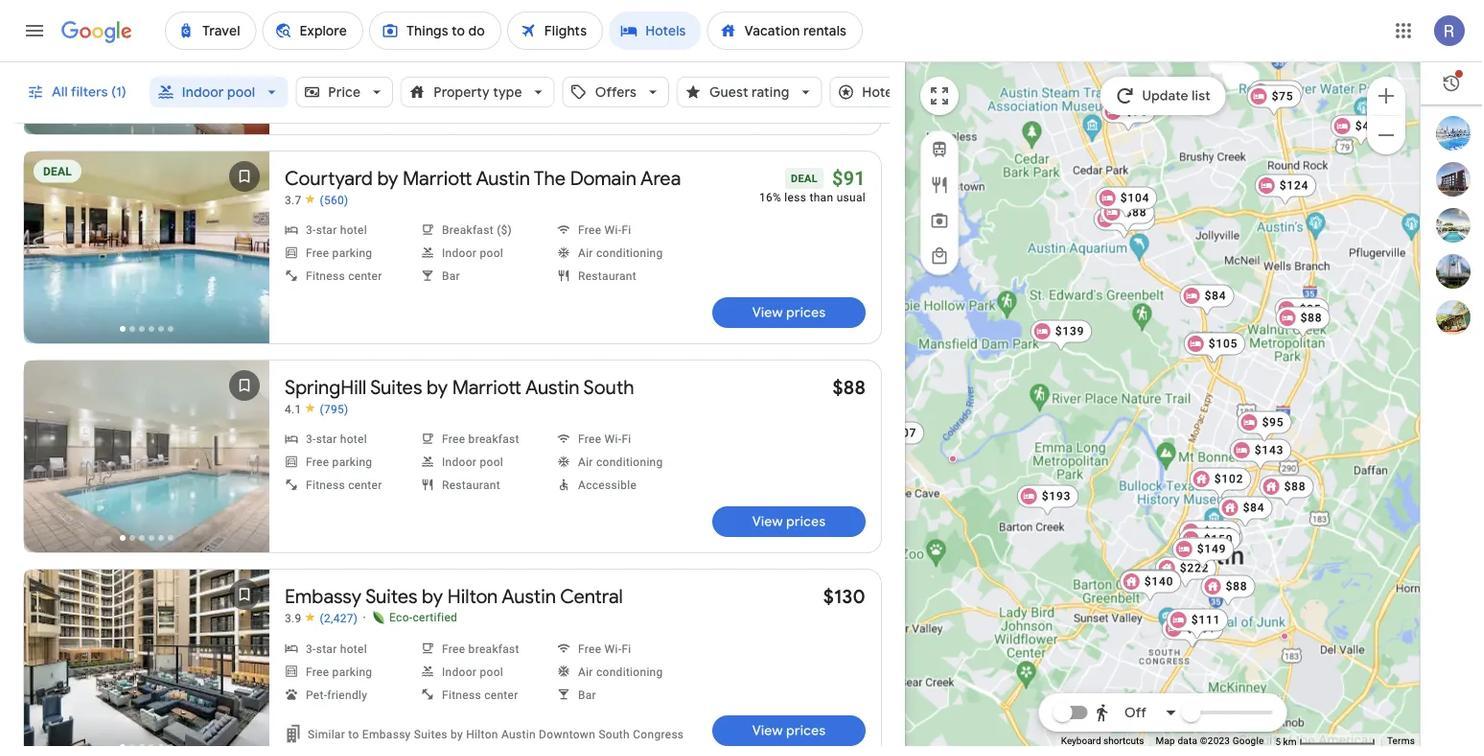 Task type: describe. For each thing, give the bounding box(es) containing it.
shortcuts
[[1104, 735, 1145, 747]]

$111
[[1192, 613, 1221, 627]]

$139 link
[[1031, 320, 1093, 352]]

photo 1 image for save springhill suites by marriott austin south to collection image
[[24, 361, 270, 552]]

off button
[[1090, 690, 1184, 736]]

back image for $88
[[26, 437, 72, 483]]

$193 link
[[1017, 485, 1079, 517]]

all filters (1)
[[52, 83, 126, 101]]

view prices for the view prices button for save courtyard by marriott austin the domain area to collection icon
[[753, 304, 826, 321]]

2
[[841, 30, 849, 46]]

view prices for save embassy suites by hilton austin central to collection image's the view prices button
[[753, 722, 826, 739]]

update list button
[[1100, 77, 1226, 115]]

map region
[[730, 17, 1467, 747]]

0 horizontal spatial $75 link
[[1102, 100, 1156, 133]]

$91 link
[[1185, 332, 1240, 365]]

lake austin spa resort image
[[950, 455, 957, 463]]

indoor pool button
[[149, 69, 288, 115]]

1 view prices button from the top
[[713, 88, 866, 119]]

data
[[1178, 735, 1198, 747]]

map data ©2023 google
[[1156, 735, 1265, 747]]

$130 link
[[824, 584, 866, 609]]

keyboard shortcuts button
[[1062, 734, 1145, 747]]

clear image
[[325, 28, 348, 51]]

$450
[[1356, 119, 1385, 133]]

1 vertical spatial $84 link
[[1219, 496, 1273, 529]]

0 vertical spatial $124 link
[[1255, 174, 1317, 207]]

16%
[[760, 191, 782, 204]]

view prices link for save embassy suites by hilton austin central to collection image
[[713, 716, 866, 746]]

hotel class
[[863, 83, 932, 101]]

all filters (1) button
[[15, 69, 142, 115]]

$140
[[1145, 575, 1174, 588]]

indoor pool
[[182, 83, 255, 101]]

$450 link
[[1331, 115, 1393, 147]]

class
[[900, 83, 932, 101]]

0 horizontal spatial deal
[[43, 164, 72, 178]]

$150 link
[[1180, 528, 1241, 561]]

map
[[1156, 735, 1176, 747]]

eco-certified link
[[371, 610, 458, 625]]

$107 link
[[863, 422, 925, 454]]

0 horizontal spatial $91
[[833, 167, 866, 189]]

prices for first view prices link
[[787, 95, 826, 112]]

price
[[328, 83, 361, 101]]

1 back image from the top
[[26, 228, 72, 274]]

$222 link
[[1156, 557, 1217, 589]]

update list
[[1143, 87, 1211, 105]]

view for save springhill suites by marriott austin south to collection image
[[753, 513, 783, 530]]

$103
[[1145, 574, 1174, 587]]

1 horizontal spatial $75 link
[[1247, 85, 1302, 117]]

$103 link
[[1120, 569, 1182, 602]]

3.7 out of 5 stars from 560 reviews image
[[285, 193, 349, 207]]

$95
[[1263, 416, 1285, 429]]

(560)
[[320, 193, 349, 207]]

google
[[1233, 735, 1265, 747]]

keyboard
[[1062, 735, 1102, 747]]

type
[[493, 83, 522, 101]]

certified
[[413, 611, 458, 624]]

0 horizontal spatial $124 link
[[1181, 526, 1243, 559]]

than
[[810, 191, 834, 204]]

photos list for save courtyard by marriott austin the domain area to collection icon
[[24, 152, 270, 360]]

$84 for bottom $84 link
[[1244, 501, 1266, 515]]

zoom in map image
[[1375, 84, 1398, 107]]

view prices link for save springhill suites by marriott austin south to collection image
[[713, 506, 866, 537]]

$130
[[824, 584, 866, 609]]

1 vertical spatial $104
[[1119, 212, 1148, 226]]

property
[[434, 83, 490, 101]]

$149 link
[[1173, 538, 1235, 570]]

pool
[[227, 83, 255, 101]]

next image
[[222, 646, 268, 692]]

$105
[[1209, 337, 1238, 351]]

$107
[[888, 426, 917, 440]]

$85
[[1300, 303, 1322, 316]]

$105 link
[[1184, 332, 1246, 365]]

·
[[363, 610, 366, 626]]

$111 link
[[1167, 609, 1229, 641]]

keyboard shortcuts
[[1062, 735, 1145, 747]]

price button
[[296, 69, 393, 115]]

guest
[[710, 83, 749, 101]]

hotel class button
[[830, 69, 964, 115]]

2 button
[[798, 15, 886, 61]]

$101 link
[[1162, 617, 1224, 650]]

view prices link for save courtyard by marriott austin the domain area to collection icon
[[713, 297, 866, 328]]

1 photo 1 image from the top
[[24, 0, 270, 134]]



Task type: vqa. For each thing, say whether or not it's contained in the screenshot.
 at the top left
no



Task type: locate. For each thing, give the bounding box(es) containing it.
2 vertical spatial back image
[[26, 646, 72, 692]]

(1)
[[111, 83, 126, 101]]

$143 link
[[1230, 439, 1292, 471]]

guest rating button
[[677, 69, 822, 115]]

$84 for the topmost $84 link
[[1205, 289, 1227, 303]]

©2023
[[1201, 735, 1231, 747]]

$104
[[1121, 191, 1150, 205], [1119, 212, 1148, 226]]

1 vertical spatial $124 link
[[1181, 526, 1243, 559]]

view prices button for save springhill suites by marriott austin south to collection image
[[713, 506, 866, 537]]

$193
[[1042, 490, 1072, 503]]

offers
[[595, 83, 637, 101]]

$84 down $102
[[1244, 501, 1266, 515]]

$124 for $124 link to the top
[[1280, 179, 1309, 192]]

1 prices from the top
[[787, 95, 826, 112]]

0 vertical spatial next image
[[222, 228, 268, 274]]

$101
[[1187, 622, 1216, 635]]

2 view prices button from the top
[[713, 297, 866, 328]]

1 view from the top
[[753, 95, 783, 112]]

next image for 3.7
[[222, 228, 268, 274]]

2 view prices from the top
[[753, 304, 826, 321]]

0 horizontal spatial $84
[[1205, 289, 1227, 303]]

prices for view prices link corresponding to save springhill suites by marriott austin south to collection image
[[787, 513, 826, 530]]

next image down save springhill suites by marriott austin south to collection image
[[222, 437, 268, 483]]

$102
[[1215, 472, 1244, 486]]

$124 for left $124 link
[[1206, 531, 1236, 544]]

view for save courtyard by marriott austin the domain area to collection icon
[[753, 304, 783, 321]]

4 photo 1 image from the top
[[24, 570, 270, 747]]

1 horizontal spatial deal
[[791, 172, 818, 184]]

$104 link
[[1096, 187, 1158, 219], [1094, 208, 1156, 240]]

prices for view prices link corresponding to save embassy suites by hilton austin central to collection image
[[787, 722, 826, 739]]

4.1
[[285, 402, 302, 416]]

$120 link
[[1180, 520, 1241, 553]]

(795)
[[320, 402, 349, 416]]

view
[[753, 95, 783, 112], [753, 304, 783, 321], [753, 513, 783, 530], [753, 722, 783, 739]]

indoor
[[182, 83, 224, 101]]

3 photo 1 image from the top
[[24, 361, 270, 552]]

$75 link
[[1247, 85, 1302, 117], [1102, 100, 1156, 133]]

all
[[52, 83, 68, 101]]

3 view prices button from the top
[[713, 506, 866, 537]]

3 photos list from the top
[[24, 361, 270, 569]]

$102 link
[[1190, 468, 1252, 500]]

0 horizontal spatial $124
[[1206, 531, 1236, 544]]

1 vertical spatial $84
[[1244, 501, 1266, 515]]

$84 link down $102
[[1219, 496, 1273, 529]]

3.9 out of 5 stars from 2,427 reviews image
[[285, 611, 358, 625]]

0 vertical spatial $91
[[833, 167, 866, 189]]

filters form
[[15, 2, 964, 134]]

deal up 16% less than usual
[[791, 172, 818, 184]]

four points by sheraton austin airport image
[[1281, 633, 1289, 640]]

photo 1 image for save courtyard by marriott austin the domain area to collection icon
[[24, 152, 270, 343]]

2 view from the top
[[753, 304, 783, 321]]

view prices button
[[713, 88, 866, 119], [713, 297, 866, 328], [713, 506, 866, 537], [713, 716, 866, 746]]

$75 link left list
[[1102, 100, 1156, 133]]

deal down all
[[43, 164, 72, 178]]

3.9
[[285, 611, 302, 625]]

next image down save courtyard by marriott austin the domain area to collection icon
[[222, 228, 268, 274]]

$91
[[833, 167, 866, 189], [1210, 337, 1232, 351]]

property type button
[[401, 69, 555, 115]]

1 vertical spatial back image
[[26, 437, 72, 483]]

off
[[1125, 704, 1147, 721]]

hotel
[[863, 83, 897, 101]]

main menu image
[[23, 19, 46, 42]]

next image for 4.1
[[222, 437, 268, 483]]

$75 for the rightmost '$75' link
[[1272, 90, 1294, 103]]

$149
[[1198, 542, 1227, 556]]

0 vertical spatial $75
[[1272, 90, 1294, 103]]

rating
[[752, 83, 790, 101]]

prices
[[787, 95, 826, 112], [787, 304, 826, 321], [787, 513, 826, 530], [787, 722, 826, 739]]

photos list for save springhill suites by marriott austin south to collection image
[[24, 361, 270, 569]]

0 horizontal spatial $75
[[1127, 105, 1149, 118]]

0 vertical spatial $124
[[1280, 179, 1309, 192]]

save courtyard by marriott austin the domain area to collection image
[[222, 153, 268, 200]]

$75 right list
[[1272, 90, 1294, 103]]

3 prices from the top
[[787, 513, 826, 530]]

$139
[[1056, 325, 1085, 338]]

0 vertical spatial $104
[[1121, 191, 1150, 205]]

view prices for fourth the view prices button from the bottom of the page
[[753, 95, 826, 112]]

$120
[[1204, 525, 1234, 539]]

view larger map image
[[928, 84, 951, 107]]

$84 up $105
[[1205, 289, 1227, 303]]

0 vertical spatial $84
[[1205, 289, 1227, 303]]

filters
[[71, 83, 108, 101]]

3 view prices from the top
[[753, 513, 826, 530]]

1 view prices from the top
[[753, 95, 826, 112]]

$150
[[1204, 533, 1234, 546]]

offers button
[[563, 69, 669, 115]]

(2,427)
[[320, 611, 358, 625]]

back image
[[26, 228, 72, 274], [26, 437, 72, 483], [26, 646, 72, 692]]

$124 link
[[1255, 174, 1317, 207], [1181, 526, 1243, 559]]

$75
[[1272, 90, 1294, 103], [1127, 105, 1149, 118]]

4 view prices link from the top
[[713, 716, 866, 746]]

2 photos list from the top
[[24, 152, 270, 360]]

view prices button for save courtyard by marriott austin the domain area to collection icon
[[713, 297, 866, 328]]

zoom out map image
[[1375, 123, 1398, 147]]

back image for $130
[[26, 646, 72, 692]]

4 view prices from the top
[[753, 722, 826, 739]]

2 prices from the top
[[787, 304, 826, 321]]

photos list
[[24, 0, 270, 151], [24, 152, 270, 360], [24, 361, 270, 569], [24, 570, 270, 747]]

deal
[[43, 164, 72, 178], [791, 172, 818, 184]]

1 photos list from the top
[[24, 0, 270, 151]]

$140 link
[[1120, 570, 1182, 603]]

property type
[[434, 83, 522, 101]]

$88 link
[[1249, 80, 1304, 113], [1101, 201, 1155, 234], [1276, 306, 1331, 339], [833, 375, 866, 399], [1260, 475, 1314, 508], [1201, 575, 1256, 608], [1167, 615, 1221, 648]]

4.1 out of 5 stars from 795 reviews image
[[285, 402, 349, 416]]

terms link
[[1388, 735, 1416, 747]]

4 photos list from the top
[[24, 570, 270, 747]]

Check-in text field
[[430, 16, 544, 60]]

$84
[[1205, 289, 1227, 303], [1244, 501, 1266, 515]]

$91 inside $91 link
[[1210, 337, 1232, 351]]

1 vertical spatial $91
[[1210, 337, 1232, 351]]

photos list for save embassy suites by hilton austin central to collection image
[[24, 570, 270, 747]]

2 back image from the top
[[26, 437, 72, 483]]

recently viewed element
[[1421, 62, 1483, 105]]

$143
[[1255, 444, 1285, 457]]

usual
[[837, 191, 866, 204]]

2 view prices link from the top
[[713, 297, 866, 328]]

$95 link
[[1238, 411, 1292, 444]]

1 horizontal spatial $84
[[1244, 501, 1266, 515]]

$124
[[1280, 179, 1309, 192], [1206, 531, 1236, 544]]

save springhill suites by marriott austin south to collection image
[[222, 363, 268, 409]]

$88
[[1274, 85, 1296, 98], [1126, 206, 1148, 219], [1301, 311, 1323, 325], [833, 375, 866, 399], [1285, 480, 1307, 493], [1226, 580, 1248, 593], [1192, 620, 1214, 634]]

view prices button for save embassy suites by hilton austin central to collection image
[[713, 716, 866, 746]]

0 vertical spatial back image
[[26, 228, 72, 274]]

photo 1 image
[[24, 0, 270, 134], [24, 152, 270, 343], [24, 361, 270, 552], [24, 570, 270, 747]]

less
[[785, 191, 807, 204]]

0 vertical spatial $84 link
[[1180, 284, 1235, 317]]

2 next image from the top
[[222, 437, 268, 483]]

$84 link up $105
[[1180, 284, 1235, 317]]

save embassy suites by hilton austin central to collection image
[[222, 572, 268, 618]]

$75 for leftmost '$75' link
[[1127, 105, 1149, 118]]

1 vertical spatial $75
[[1127, 105, 1149, 118]]

view prices for the view prices button related to save springhill suites by marriott austin south to collection image
[[753, 513, 826, 530]]

3 back image from the top
[[26, 646, 72, 692]]

list
[[1192, 87, 1211, 105]]

1 horizontal spatial $91
[[1210, 337, 1232, 351]]

3.7
[[285, 193, 302, 207]]

prices for view prices link related to save courtyard by marriott austin the domain area to collection icon
[[787, 304, 826, 321]]

update
[[1143, 87, 1189, 105]]

4 prices from the top
[[787, 722, 826, 739]]

terms
[[1388, 735, 1416, 747]]

eco-certified
[[389, 611, 458, 624]]

16% less than usual
[[760, 191, 866, 204]]

1 next image from the top
[[222, 228, 268, 274]]

1 horizontal spatial $124
[[1280, 179, 1309, 192]]

1 vertical spatial $124
[[1206, 531, 1236, 544]]

photo 1 image for save embassy suites by hilton austin central to collection image
[[24, 570, 270, 747]]

next image
[[222, 228, 268, 274], [222, 437, 268, 483]]

$75 down update
[[1127, 105, 1149, 118]]

view prices link
[[713, 88, 866, 119], [713, 297, 866, 328], [713, 506, 866, 537], [713, 716, 866, 746]]

$222
[[1180, 562, 1210, 575]]

$85 link
[[1275, 298, 1330, 330]]

eco-
[[389, 611, 413, 624]]

3 view prices link from the top
[[713, 506, 866, 537]]

list
[[1421, 116, 1483, 335]]

1 view prices link from the top
[[713, 88, 866, 119]]

guest rating
[[710, 83, 790, 101]]

$75 link right list
[[1247, 85, 1302, 117]]

1 vertical spatial next image
[[222, 437, 268, 483]]

3 view from the top
[[753, 513, 783, 530]]

1 horizontal spatial $75
[[1272, 90, 1294, 103]]

2 photo 1 image from the top
[[24, 152, 270, 343]]

1 horizontal spatial $124 link
[[1255, 174, 1317, 207]]

$84 link
[[1180, 284, 1235, 317], [1219, 496, 1273, 529]]

view for save embassy suites by hilton austin central to collection image
[[753, 722, 783, 739]]

4 view from the top
[[753, 722, 783, 739]]

Check-out text field
[[616, 16, 733, 60]]

4 view prices button from the top
[[713, 716, 866, 746]]



